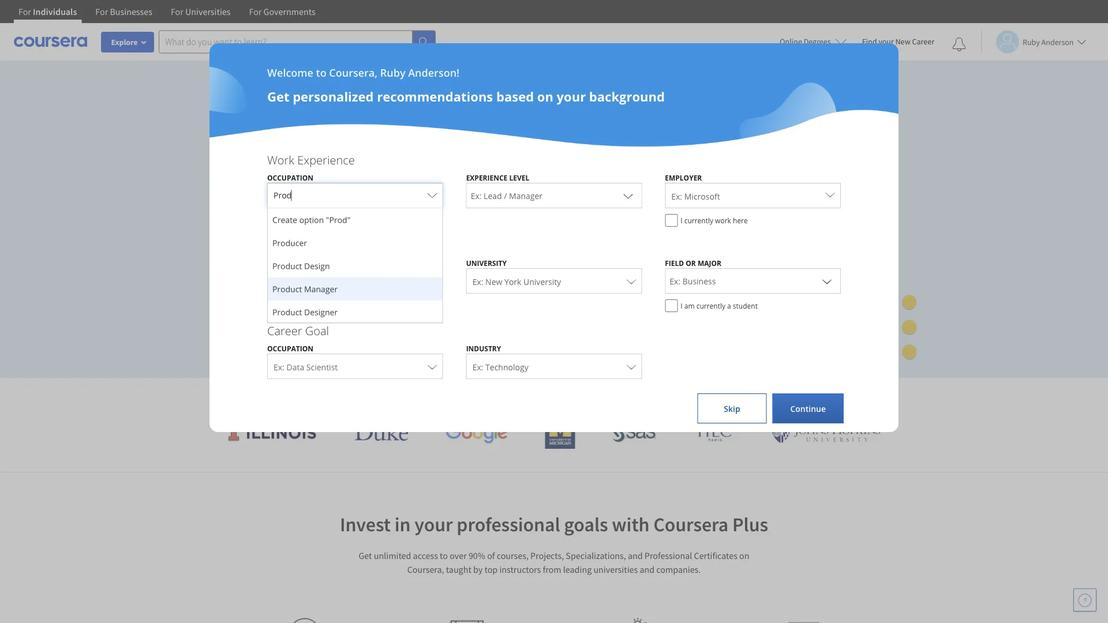 Task type: vqa. For each thing, say whether or not it's contained in the screenshot.
Beginner · Course · 1 - 3 Months at the top right of the page
no



Task type: locate. For each thing, give the bounding box(es) containing it.
occupation
[[267, 173, 313, 182], [267, 344, 313, 353]]

0 vertical spatial to
[[316, 66, 327, 80]]

individuals
[[33, 6, 77, 17]]

plus up certificates
[[733, 512, 768, 537]]

work experience
[[267, 152, 355, 168]]

universities inside get unlimited access to over 90% of courses, projects, specializations, and professional certificates on coursera, taught by top instructors from leading universities and companies.
[[594, 564, 638, 576]]

Occupation text field
[[274, 185, 422, 208]]

in up unlimited
[[395, 512, 411, 537]]

product right 7-
[[272, 284, 302, 295]]

coursera, inside get unlimited access to over 90% of courses, projects, specializations, and professional certificates on coursera, taught by top instructors from leading universities and companies.
[[407, 564, 444, 576]]

hec paris image
[[694, 421, 734, 445]]

ex: technology
[[473, 362, 529, 373]]

scientist
[[306, 362, 338, 373]]

universities down technology
[[485, 387, 558, 406]]

a
[[727, 301, 731, 311]]

2 chevron down image from the left
[[820, 274, 834, 288]]

start
[[238, 285, 258, 297]]

1 vertical spatial coursera
[[654, 512, 729, 537]]

for for governments
[[249, 6, 262, 17]]

unlimited
[[219, 162, 277, 179]]

businesses
[[110, 6, 152, 17]]

1 vertical spatial new
[[486, 276, 503, 287]]

leading down specializations,
[[563, 564, 592, 576]]

to inside onboardingmodal dialog
[[316, 66, 327, 80]]

on right based
[[537, 88, 554, 105]]

get inside get unlimited access to over 90% of courses, projects, specializations, and professional certificates on coursera, taught by top instructors from leading universities and companies.
[[359, 550, 372, 562]]

courses, up instructors
[[497, 550, 529, 562]]

on right certificates
[[740, 550, 750, 562]]

occupation inside the career goal element
[[267, 344, 313, 353]]

university up 'york'
[[466, 258, 507, 268]]

0 vertical spatial i
[[681, 216, 683, 225]]

welcome to coursera, ruby anderson!
[[267, 66, 460, 80]]

1 vertical spatial in
[[395, 512, 411, 537]]

1 horizontal spatial coursera,
[[407, 564, 444, 576]]

product for product manager
[[272, 284, 302, 295]]

new left 'york'
[[486, 276, 503, 287]]

find your new career
[[862, 36, 935, 47]]

1 product from the top
[[272, 261, 302, 272]]

skip
[[724, 403, 740, 414]]

0 vertical spatial day
[[267, 285, 282, 297]]

to left over
[[440, 550, 448, 562]]

0 horizontal spatial day
[[267, 285, 282, 297]]

1 horizontal spatial career
[[912, 36, 935, 47]]

0 horizontal spatial chevron down image
[[422, 274, 436, 288]]

in right the included
[[562, 182, 573, 200]]

your left background
[[557, 88, 586, 105]]

coursera up hec paris image
[[696, 387, 755, 406]]

on inside dialog
[[537, 88, 554, 105]]

taught
[[446, 564, 472, 576]]

I am currently a student checkbox
[[665, 300, 678, 312]]

1 vertical spatial currently
[[697, 301, 726, 311]]

google image
[[446, 423, 508, 444]]

with inside button
[[272, 312, 290, 323]]

product up career goal
[[272, 307, 302, 318]]

on inside get unlimited access to over 90% of courses, projects, specializations, and professional certificates on coursera, taught by top instructors from leading universities and companies.
[[740, 550, 750, 562]]

2 product from the top
[[272, 284, 302, 295]]

access
[[281, 162, 319, 179], [413, 550, 438, 562]]

0 vertical spatial get
[[267, 88, 290, 105]]

chevron down image for field or major
[[820, 274, 834, 288]]

/month, cancel anytime
[[233, 259, 329, 270]]

create
[[272, 214, 297, 225]]

7,000+
[[338, 162, 377, 179]]

1 vertical spatial access
[[413, 550, 438, 562]]

for left governments
[[249, 6, 262, 17]]

/year
[[249, 312, 270, 323]]

experience left level at the top of page
[[466, 173, 508, 182]]

university of michigan image
[[545, 417, 575, 449]]

3 for from the left
[[171, 6, 183, 17]]

in
[[562, 182, 573, 200], [395, 512, 411, 537]]

top
[[485, 564, 498, 576]]

1 horizontal spatial universities
[[594, 564, 638, 576]]

product
[[272, 261, 302, 272], [272, 284, 302, 295], [272, 307, 302, 318]]

2 occupation from the top
[[267, 344, 313, 353]]

1 vertical spatial courses,
[[497, 550, 529, 562]]

coursera, left 'taught'
[[407, 564, 444, 576]]

0 horizontal spatial universities
[[485, 387, 558, 406]]

0 horizontal spatial new
[[486, 276, 503, 287]]

0 vertical spatial product
[[272, 261, 302, 272]]

0 vertical spatial new
[[896, 36, 911, 47]]

day
[[267, 285, 282, 297], [304, 312, 319, 323]]

career down the product designer
[[267, 323, 302, 339]]

0 horizontal spatial leading
[[434, 387, 481, 406]]

1 horizontal spatial new
[[896, 36, 911, 47]]

continue button
[[773, 394, 844, 424]]

university
[[466, 258, 507, 268], [524, 276, 561, 287]]

anytime
[[296, 259, 329, 270]]

0 vertical spatial in
[[562, 182, 573, 200]]

duke university image
[[355, 423, 408, 441]]

for
[[18, 6, 31, 17], [95, 6, 108, 17], [171, 6, 183, 17], [249, 6, 262, 17]]

chevron down image
[[422, 274, 436, 288], [820, 274, 834, 288]]

class
[[418, 162, 447, 179]]

0 vertical spatial experience
[[297, 152, 355, 168]]

coursera image
[[14, 32, 87, 51]]

courses, inside unlimited access to 7,000+ world-class courses, hands-on projects, and job-ready certificate programs—all included in your subscription
[[450, 162, 499, 179]]

universities down specializations,
[[594, 564, 638, 576]]

product for product design
[[272, 261, 302, 272]]

degree
[[267, 258, 294, 268]]

i for education
[[681, 301, 683, 311]]

0 vertical spatial coursera,
[[329, 66, 378, 80]]

coursera
[[696, 387, 755, 406], [654, 512, 729, 537]]

currently left a
[[697, 301, 726, 311]]

1 vertical spatial career
[[267, 323, 302, 339]]

experience up ready
[[297, 152, 355, 168]]

courses,
[[450, 162, 499, 179], [497, 550, 529, 562]]

0 vertical spatial on
[[537, 88, 554, 105]]

0 vertical spatial with
[[272, 312, 290, 323]]

ex:
[[672, 191, 682, 202], [473, 276, 483, 287], [274, 362, 285, 373], [473, 362, 483, 373]]

ex: left data
[[274, 362, 285, 373]]

i for work experience
[[681, 216, 683, 225]]

chevron down image
[[621, 189, 635, 203]]

ex: down "industry"
[[473, 362, 483, 373]]

1 i from the top
[[681, 216, 683, 225]]

currently
[[685, 216, 714, 225], [697, 301, 726, 311]]

1 vertical spatial get
[[359, 550, 372, 562]]

2 vertical spatial to
[[440, 550, 448, 562]]

0 vertical spatial currently
[[685, 216, 714, 225]]

0 horizontal spatial experience
[[297, 152, 355, 168]]

coursera, up personalized
[[329, 66, 378, 80]]

1 horizontal spatial day
[[304, 312, 319, 323]]

guarantee
[[372, 312, 414, 323]]

1 occupation from the top
[[267, 173, 313, 182]]

0 vertical spatial access
[[281, 162, 319, 179]]

occupation inside work experience element
[[267, 173, 313, 182]]

personalized
[[293, 88, 374, 105]]

2 i from the top
[[681, 301, 683, 311]]

0 horizontal spatial access
[[281, 162, 319, 179]]

universities
[[485, 387, 558, 406], [594, 564, 638, 576]]

2 vertical spatial product
[[272, 307, 302, 318]]

0 horizontal spatial coursera,
[[329, 66, 378, 80]]

1 chevron down image from the left
[[422, 274, 436, 288]]

1 horizontal spatial access
[[413, 550, 438, 562]]

i left am
[[681, 301, 683, 311]]

product for product designer
[[272, 307, 302, 318]]

and down professional
[[640, 564, 655, 576]]

your down "projects,"
[[219, 203, 246, 220]]

product down education
[[272, 261, 302, 272]]

industry
[[466, 344, 501, 353]]

1 horizontal spatial in
[[562, 182, 573, 200]]

designer
[[304, 307, 338, 318]]

None search field
[[159, 30, 436, 53]]

for left businesses
[[95, 6, 108, 17]]

coursera, inside onboardingmodal dialog
[[329, 66, 378, 80]]

product design
[[272, 261, 330, 272]]

instructors
[[500, 564, 541, 576]]

show notifications image
[[953, 38, 966, 51]]

create option "prod"
[[272, 214, 351, 225]]

0 horizontal spatial get
[[267, 88, 290, 105]]

or
[[686, 258, 696, 268]]

courses, up the programs—all
[[450, 162, 499, 179]]

ex: left 'york'
[[473, 276, 483, 287]]

occupation for career
[[267, 344, 313, 353]]

get left unlimited
[[359, 550, 372, 562]]

0 vertical spatial occupation
[[267, 173, 313, 182]]

i
[[681, 216, 683, 225], [681, 301, 683, 311]]

find
[[862, 36, 877, 47]]

university right 'york'
[[524, 276, 561, 287]]

1 vertical spatial university
[[524, 276, 561, 287]]

get down welcome
[[267, 88, 290, 105]]

row group inside work experience element
[[268, 208, 443, 462]]

currently down ex: microsoft
[[685, 216, 714, 225]]

leading
[[434, 387, 481, 406], [563, 564, 592, 576]]

1 vertical spatial leading
[[563, 564, 592, 576]]

1 vertical spatial universities
[[594, 564, 638, 576]]

7-
[[260, 285, 267, 297]]

on up the included
[[543, 162, 558, 179]]

for left universities
[[171, 6, 183, 17]]

ex: inside work experience element
[[672, 191, 682, 202]]

ex: down employer
[[672, 191, 682, 202]]

and inside unlimited access to 7,000+ world-class courses, hands-on projects, and job-ready certificate programs—all included in your subscription
[[273, 182, 296, 200]]

row group
[[268, 208, 443, 462]]

coursera up professional
[[654, 512, 729, 537]]

4 for from the left
[[249, 6, 262, 17]]

1 horizontal spatial chevron down image
[[820, 274, 834, 288]]

0 vertical spatial university
[[466, 258, 507, 268]]

1 vertical spatial product
[[272, 284, 302, 295]]

for left individuals
[[18, 6, 31, 17]]

1 horizontal spatial experience
[[466, 173, 508, 182]]

learn anything image
[[289, 618, 321, 624]]

coursera plus image
[[219, 108, 395, 126]]

for businesses
[[95, 6, 152, 17]]

for individuals
[[18, 6, 77, 17]]

occupation down work
[[267, 173, 313, 182]]

and
[[273, 182, 296, 200], [562, 387, 587, 406], [628, 550, 643, 562], [640, 564, 655, 576]]

your
[[879, 36, 894, 47], [557, 88, 586, 105], [219, 203, 246, 220], [415, 512, 453, 537]]

0 vertical spatial courses,
[[450, 162, 499, 179]]

0 horizontal spatial university
[[466, 258, 507, 268]]

free
[[284, 285, 302, 297]]

access inside unlimited access to 7,000+ world-class courses, hands-on projects, and job-ready certificate programs—all included in your subscription
[[281, 162, 319, 179]]

get
[[267, 88, 290, 105], [359, 550, 372, 562]]

1 vertical spatial plus
[[733, 512, 768, 537]]

on
[[537, 88, 554, 105], [543, 162, 558, 179], [740, 550, 750, 562]]

with right companies
[[664, 387, 692, 406]]

projects,
[[531, 550, 564, 562]]

1 vertical spatial coursera,
[[407, 564, 444, 576]]

0 horizontal spatial career
[[267, 323, 302, 339]]

0 vertical spatial universities
[[485, 387, 558, 406]]

experience level
[[466, 173, 530, 182]]

2 vertical spatial on
[[740, 550, 750, 562]]

career inside onboardingmodal dialog
[[267, 323, 302, 339]]

and left professional
[[628, 550, 643, 562]]

career inside 'link'
[[912, 36, 935, 47]]

i right i currently work here checkbox in the top right of the page
[[681, 216, 683, 225]]

plus left "continue"
[[758, 387, 785, 406]]

0 horizontal spatial in
[[395, 512, 411, 537]]

for for universities
[[171, 6, 183, 17]]

access up job-
[[281, 162, 319, 179]]

get inside onboardingmodal dialog
[[267, 88, 290, 105]]

career goal element
[[256, 323, 853, 385]]

1 horizontal spatial university
[[524, 276, 561, 287]]

2 for from the left
[[95, 6, 108, 17]]

welcome
[[267, 66, 313, 80]]

0 horizontal spatial with
[[272, 312, 290, 323]]

professional
[[645, 550, 692, 562]]

0 vertical spatial coursera
[[696, 387, 755, 406]]

3 product from the top
[[272, 307, 302, 318]]

1 for from the left
[[18, 6, 31, 17]]

hands-
[[502, 162, 543, 179]]

1 horizontal spatial leading
[[563, 564, 592, 576]]

with left '14-'
[[272, 312, 290, 323]]

1 vertical spatial on
[[543, 162, 558, 179]]

row group containing create option "prod"
[[268, 208, 443, 462]]

experience
[[297, 152, 355, 168], [466, 173, 508, 182]]

1 vertical spatial i
[[681, 301, 683, 311]]

0 vertical spatial career
[[912, 36, 935, 47]]

to up ready
[[322, 162, 334, 179]]

and up subscription
[[273, 182, 296, 200]]

ex: inside education element
[[473, 276, 483, 287]]

1 vertical spatial day
[[304, 312, 319, 323]]

your right find
[[879, 36, 894, 47]]

i currently work here
[[681, 216, 748, 225]]

1 horizontal spatial with
[[612, 512, 650, 537]]

1 vertical spatial occupation
[[267, 344, 313, 353]]

1 vertical spatial to
[[322, 162, 334, 179]]

ex: microsoft
[[672, 191, 720, 202]]

in inside unlimited access to 7,000+ world-class courses, hands-on projects, and job-ready certificate programs—all included in your subscription
[[562, 182, 573, 200]]

occupation up data
[[267, 344, 313, 353]]

certificate
[[359, 182, 417, 200]]

to up personalized
[[316, 66, 327, 80]]

leading up the google image
[[434, 387, 481, 406]]

2 horizontal spatial with
[[664, 387, 692, 406]]

access left over
[[413, 550, 438, 562]]

1 horizontal spatial get
[[359, 550, 372, 562]]

career left show notifications icon
[[912, 36, 935, 47]]

onboardingmodal dialog
[[0, 0, 1108, 624]]

Occupation field
[[268, 183, 443, 208]]

with right goals at the right bottom of page
[[612, 512, 650, 537]]

governments
[[264, 6, 316, 17]]

new right find
[[896, 36, 911, 47]]



Task type: describe. For each thing, give the bounding box(es) containing it.
get for get personalized recommendations based on your background
[[267, 88, 290, 105]]

career goal
[[267, 323, 329, 339]]

to inside unlimited access to 7,000+ world-class courses, hands-on projects, and job-ready certificate programs—all included in your subscription
[[322, 162, 334, 179]]

microsoft
[[685, 191, 720, 202]]

anderson!
[[408, 66, 460, 80]]

your inside unlimited access to 7,000+ world-class courses, hands-on projects, and job-ready certificate programs—all included in your subscription
[[219, 203, 246, 220]]

data
[[287, 362, 304, 373]]

/year with 14-day money-back guarantee button
[[219, 312, 414, 324]]

/month,
[[233, 259, 266, 270]]

leading inside get unlimited access to over 90% of courses, projects, specializations, and professional certificates on coursera, taught by top instructors from leading universities and companies.
[[563, 564, 592, 576]]

0 vertical spatial leading
[[434, 387, 481, 406]]

am
[[685, 301, 695, 311]]

unlimited
[[374, 550, 411, 562]]

work
[[267, 152, 294, 168]]

ex: for ex: technology
[[473, 362, 483, 373]]

chevron down image for degree
[[422, 274, 436, 288]]

14-
[[292, 312, 304, 323]]

i am currently a student
[[681, 301, 758, 311]]

find your new career link
[[857, 35, 940, 49]]

start 7-day free trial
[[238, 285, 322, 297]]

0 vertical spatial plus
[[758, 387, 785, 406]]

level
[[509, 173, 530, 182]]

"prod"
[[326, 214, 351, 225]]

product manager
[[272, 284, 338, 295]]

certificates
[[694, 550, 738, 562]]

option
[[299, 214, 324, 225]]

education
[[267, 237, 319, 253]]

by
[[473, 564, 483, 576]]

ex: for ex: microsoft
[[672, 191, 682, 202]]

1 vertical spatial with
[[664, 387, 692, 406]]

currently inside education element
[[697, 301, 726, 311]]

your inside 'link'
[[879, 36, 894, 47]]

employer
[[665, 173, 702, 182]]

major
[[698, 258, 722, 268]]

field or major
[[665, 258, 722, 268]]

for governments
[[249, 6, 316, 17]]

university of illinois at urbana-champaign image
[[227, 424, 318, 443]]

student
[[733, 301, 758, 311]]

specializations,
[[566, 550, 626, 562]]

your up over
[[415, 512, 453, 537]]

companies
[[590, 387, 661, 406]]

education element
[[256, 237, 853, 318]]

flexible learning image
[[617, 618, 657, 624]]

/year with 14-day money-back guarantee
[[249, 312, 414, 323]]

ruby
[[380, 66, 406, 80]]

technology
[[486, 362, 529, 373]]

professional
[[457, 512, 560, 537]]

ex: for ex: new york university
[[473, 276, 483, 287]]

invest in your professional goals with coursera plus
[[340, 512, 768, 537]]

ex: data scientist
[[274, 362, 338, 373]]

start 7-day free trial button
[[219, 277, 340, 305]]

get for get unlimited access to over 90% of courses, projects, specializations, and professional certificates on coursera, taught by top instructors from leading universities and companies.
[[359, 550, 372, 562]]

here
[[733, 216, 748, 225]]

included
[[508, 182, 558, 200]]

work
[[715, 216, 731, 225]]

cancel
[[268, 259, 294, 270]]

90%
[[469, 550, 486, 562]]

background
[[589, 88, 665, 105]]

subscription
[[250, 203, 323, 220]]

sas image
[[612, 424, 656, 443]]

money-
[[321, 312, 351, 323]]

manager
[[304, 284, 338, 295]]

on inside unlimited access to 7,000+ world-class courses, hands-on projects, and job-ready certificate programs—all included in your subscription
[[543, 162, 558, 179]]

product designer
[[272, 307, 338, 318]]

courses, inside get unlimited access to over 90% of courses, projects, specializations, and professional certificates on coursera, taught by top instructors from leading universities and companies.
[[497, 550, 529, 562]]

banner navigation
[[9, 0, 325, 23]]

producer
[[272, 238, 307, 249]]

based
[[496, 88, 534, 105]]

design
[[304, 261, 330, 272]]

access inside get unlimited access to over 90% of courses, projects, specializations, and professional certificates on coursera, taught by top instructors from leading universities and companies.
[[413, 550, 438, 562]]

field
[[665, 258, 684, 268]]

I currently work here checkbox
[[665, 214, 678, 227]]

for for businesses
[[95, 6, 108, 17]]

york
[[505, 276, 522, 287]]

new inside education element
[[486, 276, 503, 287]]

save money image
[[450, 621, 492, 624]]

ex: for ex: data scientist
[[274, 362, 285, 373]]

continue
[[791, 403, 826, 414]]

and up university of michigan image at the bottom of the page
[[562, 387, 587, 406]]

unlimited access to 7,000+ world-class courses, hands-on projects, and job-ready certificate programs—all included in your subscription
[[219, 162, 573, 220]]

leading universities and companies with coursera plus
[[430, 387, 785, 406]]

work experience element
[[256, 152, 853, 462]]

your inside onboardingmodal dialog
[[557, 88, 586, 105]]

of
[[487, 550, 495, 562]]

get unlimited access to over 90% of courses, projects, specializations, and professional certificates on coursera, taught by top instructors from leading universities and companies.
[[359, 550, 750, 576]]

invest
[[340, 512, 391, 537]]

companies.
[[657, 564, 701, 576]]

2 vertical spatial with
[[612, 512, 650, 537]]

occupation for work
[[267, 173, 313, 182]]

for for individuals
[[18, 6, 31, 17]]

ready
[[322, 182, 356, 200]]

currently inside work experience element
[[685, 216, 714, 225]]

back
[[351, 312, 370, 323]]

goal
[[305, 323, 329, 339]]

projects,
[[219, 182, 270, 200]]

for universities
[[171, 6, 231, 17]]

help center image
[[1078, 593, 1092, 607]]

1 vertical spatial experience
[[466, 173, 508, 182]]

to inside get unlimited access to over 90% of courses, projects, specializations, and professional certificates on coursera, taught by top instructors from leading universities and companies.
[[440, 550, 448, 562]]

job-
[[299, 182, 322, 200]]

ex: new york university
[[473, 276, 561, 287]]

recommendations
[[377, 88, 493, 105]]

johns hopkins university image
[[771, 423, 881, 444]]

over
[[450, 550, 467, 562]]

from
[[543, 564, 561, 576]]

goals
[[564, 512, 608, 537]]

new inside 'link'
[[896, 36, 911, 47]]



